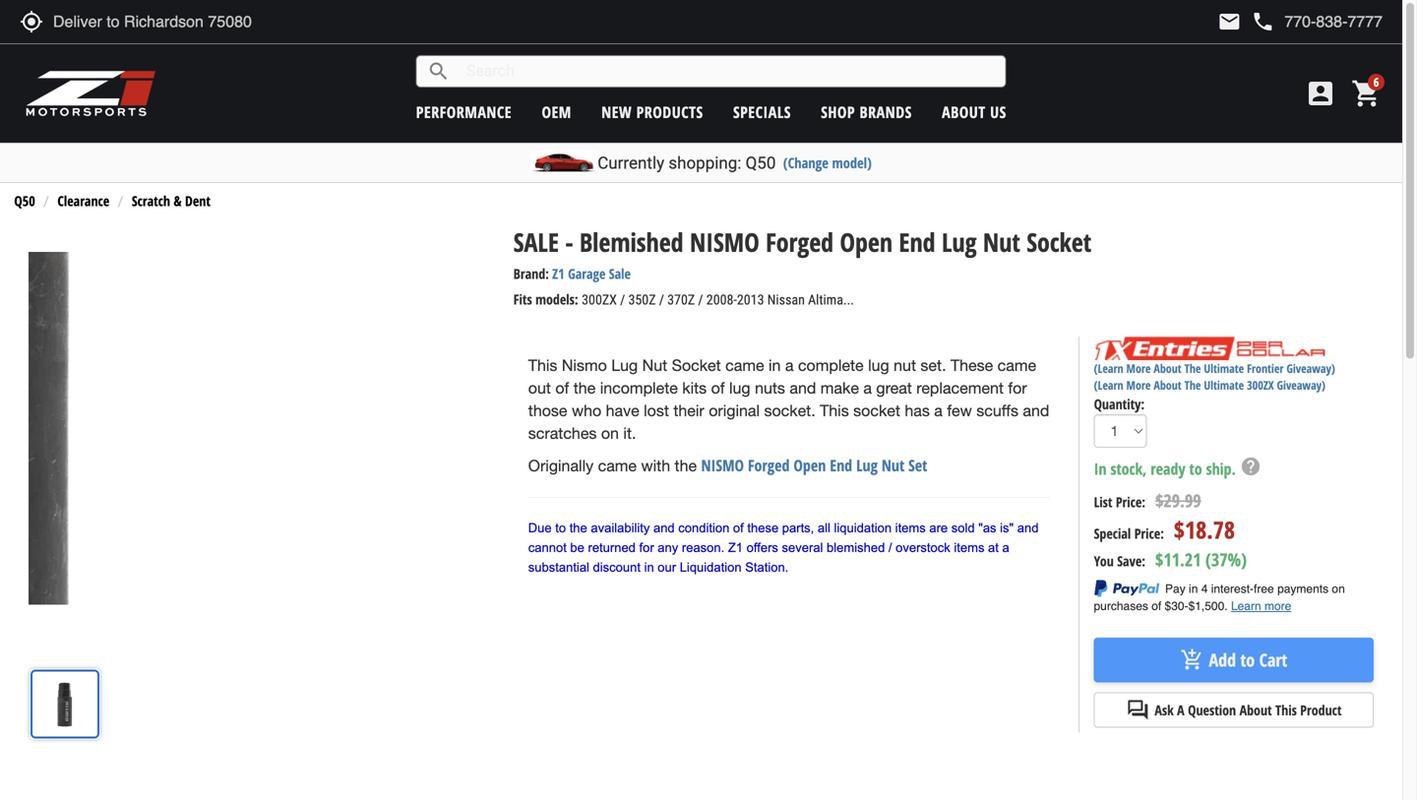 Task type: locate. For each thing, give the bounding box(es) containing it.
about right question
[[1240, 701, 1272, 720]]

0 vertical spatial end
[[899, 224, 936, 259]]

ship.
[[1206, 458, 1236, 479]]

1 vertical spatial this
[[820, 402, 849, 420]]

1 vertical spatial q50
[[14, 192, 35, 210]]

who
[[572, 402, 602, 420]]

replacement
[[917, 379, 1004, 397]]

/ left the 'overstock' on the bottom right of page
[[889, 540, 892, 555]]

1 vertical spatial the
[[1185, 377, 1201, 394]]

0 horizontal spatial this
[[528, 357, 558, 375]]

mail link
[[1218, 10, 1242, 33]]

0 vertical spatial items
[[895, 521, 926, 535]]

for left any
[[639, 540, 654, 555]]

shopping:
[[669, 153, 742, 173]]

original
[[709, 402, 760, 420]]

1 vertical spatial z1
[[728, 540, 743, 555]]

z1 inside sale - blemished nismo forged open end lug nut socket brand: z1 garage sale fits models: 300zx / 350z / 370z / 2008-2013 nissan altima...
[[552, 264, 565, 283]]

the inside this nismo lug nut socket came in a complete lug nut set. these came out of the incomplete kits of lug nuts and make a great replacement for those who have lost their original socket. this socket has a few scuffs and scratches on it.
[[574, 379, 596, 397]]

in
[[769, 357, 781, 375], [644, 560, 654, 575]]

1 vertical spatial nut
[[642, 357, 668, 375]]

0 vertical spatial forged
[[766, 224, 834, 259]]

/ right 350z
[[659, 292, 664, 308]]

came up nuts
[[726, 357, 764, 375]]

0 horizontal spatial items
[[895, 521, 926, 535]]

1 the from the top
[[1185, 360, 1201, 377]]

price: right the list
[[1116, 493, 1146, 511]]

1 horizontal spatial of
[[711, 379, 725, 397]]

in stock, ready to ship. help
[[1094, 456, 1262, 479]]

1 horizontal spatial items
[[954, 540, 985, 555]]

about us
[[942, 101, 1007, 123]]

set
[[909, 455, 928, 476]]

1 horizontal spatial came
[[726, 357, 764, 375]]

1 horizontal spatial to
[[1190, 458, 1203, 479]]

add
[[1209, 648, 1236, 672]]

0 horizontal spatial lug
[[612, 357, 638, 375]]

came down on
[[598, 457, 637, 475]]

open down socket.
[[794, 455, 826, 476]]

the inside due to the availability and condition of these parts, all liquidation items are sold "as is" and cannot be returned for any reason. z1 offers several blemished / overstock items at a substantial discount in our liquidation station.
[[570, 521, 587, 535]]

the
[[574, 379, 596, 397], [675, 457, 697, 475], [570, 521, 587, 535]]

sale
[[609, 264, 631, 283]]

nismo inside sale - blemished nismo forged open end lug nut socket brand: z1 garage sale fits models: 300zx / 350z / 370z / 2008-2013 nissan altima...
[[690, 224, 760, 259]]

2 the from the top
[[1185, 377, 1201, 394]]

out
[[528, 379, 551, 397]]

0 horizontal spatial z1
[[552, 264, 565, 283]]

2 (learn from the top
[[1094, 377, 1124, 394]]

question
[[1188, 701, 1237, 720]]

it.
[[624, 424, 636, 442]]

giveaway) down frontier
[[1277, 377, 1326, 394]]

1 vertical spatial 300zx
[[1247, 377, 1274, 394]]

shop
[[821, 101, 856, 123]]

q50 left clearance in the top left of the page
[[14, 192, 35, 210]]

1 vertical spatial ultimate
[[1204, 377, 1244, 394]]

socket.
[[764, 402, 816, 420]]

0 horizontal spatial end
[[830, 455, 853, 476]]

(change model) link
[[783, 153, 872, 172]]

z1 inside due to the availability and condition of these parts, all liquidation items are sold "as is" and cannot be returned for any reason. z1 offers several blemished / overstock items at a substantial discount in our liquidation station.
[[728, 540, 743, 555]]

ultimate down (learn more about the ultimate frontier giveaway) link
[[1204, 377, 1244, 394]]

add_shopping_cart
[[1181, 648, 1204, 672]]

specials link
[[733, 101, 791, 123]]

the up (learn more about the ultimate 300zx giveaway) link
[[1185, 360, 1201, 377]]

nismo up 2008-
[[690, 224, 760, 259]]

0 horizontal spatial in
[[644, 560, 654, 575]]

0 vertical spatial open
[[840, 224, 893, 259]]

price: inside list price: $29.99
[[1116, 493, 1146, 511]]

end inside sale - blemished nismo forged open end lug nut socket brand: z1 garage sale fits models: 300zx / 350z / 370z / 2008-2013 nissan altima...
[[899, 224, 936, 259]]

300zx down "z1 garage sale" "link"
[[582, 292, 617, 308]]

1 vertical spatial to
[[555, 521, 566, 535]]

and up any
[[654, 521, 675, 535]]

sale
[[514, 224, 559, 259]]

items
[[895, 521, 926, 535], [954, 540, 985, 555]]

add_shopping_cart add to cart
[[1181, 648, 1288, 672]]

lug inside this nismo lug nut socket came in a complete lug nut set. these came out of the incomplete kits of lug nuts and make a great replacement for those who have lost their original socket. this socket has a few scuffs and scratches on it.
[[612, 357, 638, 375]]

1 more from the top
[[1127, 360, 1151, 377]]

q50 left (change
[[746, 153, 776, 173]]

items down sold
[[954, 540, 985, 555]]

1 vertical spatial open
[[794, 455, 826, 476]]

price: for $18.78
[[1135, 524, 1164, 543]]

1 vertical spatial for
[[639, 540, 654, 555]]

this left product
[[1276, 701, 1297, 720]]

scratch & dent
[[132, 192, 211, 210]]

1 vertical spatial nismo
[[701, 455, 744, 476]]

1 horizontal spatial for
[[1008, 379, 1027, 397]]

about left us
[[942, 101, 986, 123]]

a right at
[[1003, 540, 1010, 555]]

$18.78
[[1174, 514, 1235, 546]]

1 vertical spatial (learn
[[1094, 377, 1124, 394]]

0 vertical spatial nismo
[[690, 224, 760, 259]]

300zx down frontier
[[1247, 377, 1274, 394]]

socket
[[1027, 224, 1092, 259], [672, 357, 721, 375]]

2 horizontal spatial of
[[733, 521, 744, 535]]

1 vertical spatial the
[[675, 457, 697, 475]]

1 vertical spatial giveaway)
[[1277, 377, 1326, 394]]

new products
[[602, 101, 704, 123]]

0 vertical spatial (learn
[[1094, 360, 1124, 377]]

0 horizontal spatial for
[[639, 540, 654, 555]]

2 vertical spatial this
[[1276, 701, 1297, 720]]

forged down socket.
[[748, 455, 790, 476]]

0 horizontal spatial socket
[[672, 357, 721, 375]]

quantity:
[[1094, 395, 1145, 413]]

this up out
[[528, 357, 558, 375]]

lug
[[942, 224, 977, 259], [612, 357, 638, 375], [856, 455, 878, 476]]

0 horizontal spatial q50
[[14, 192, 35, 210]]

/
[[620, 292, 625, 308], [659, 292, 664, 308], [698, 292, 703, 308], [889, 540, 892, 555]]

the right with at bottom
[[675, 457, 697, 475]]

0 vertical spatial lug
[[868, 357, 890, 375]]

giveaway) right frontier
[[1287, 360, 1336, 377]]

condition
[[679, 521, 730, 535]]

0 vertical spatial the
[[574, 379, 596, 397]]

fits
[[514, 290, 532, 309]]

0 vertical spatial socket
[[1027, 224, 1092, 259]]

0 horizontal spatial came
[[598, 457, 637, 475]]

account_box
[[1305, 78, 1337, 109]]

at
[[988, 540, 999, 555]]

substantial
[[528, 560, 590, 575]]

z1 left offers
[[728, 540, 743, 555]]

1 horizontal spatial 300zx
[[1247, 377, 1274, 394]]

price: for $29.99
[[1116, 493, 1146, 511]]

0 horizontal spatial of
[[556, 379, 569, 397]]

2 horizontal spatial lug
[[942, 224, 977, 259]]

of left these
[[733, 521, 744, 535]]

in left our at bottom left
[[644, 560, 654, 575]]

set.
[[921, 357, 947, 375]]

0 vertical spatial more
[[1127, 360, 1151, 377]]

is"
[[1000, 521, 1014, 535]]

the down (learn more about the ultimate frontier giveaway) link
[[1185, 377, 1201, 394]]

to left ship.
[[1190, 458, 1203, 479]]

shop brands link
[[821, 101, 912, 123]]

with
[[641, 457, 670, 475]]

of
[[556, 379, 569, 397], [711, 379, 725, 397], [733, 521, 744, 535]]

the
[[1185, 360, 1201, 377], [1185, 377, 1201, 394]]

1 ultimate from the top
[[1204, 360, 1244, 377]]

the up be
[[570, 521, 587, 535]]

came right these
[[998, 357, 1037, 375]]

nismo forged open end lug nut set link
[[701, 455, 928, 476]]

blemished
[[827, 540, 885, 555]]

all
[[818, 521, 831, 535]]

ultimate up (learn more about the ultimate 300zx giveaway) link
[[1204, 360, 1244, 377]]

their
[[674, 402, 705, 420]]

lug up original
[[729, 379, 751, 397]]

/ right 370z
[[698, 292, 703, 308]]

1 horizontal spatial z1
[[728, 540, 743, 555]]

cart
[[1260, 648, 1288, 672]]

list price: $29.99
[[1094, 489, 1202, 513]]

to right add on the right bottom of page
[[1241, 648, 1255, 672]]

price: up save:
[[1135, 524, 1164, 543]]

complete
[[798, 357, 864, 375]]

in inside due to the availability and condition of these parts, all liquidation items are sold "as is" and cannot be returned for any reason. z1 offers several blemished / overstock items at a substantial discount in our liquidation station.
[[644, 560, 654, 575]]

nismo down original
[[701, 455, 744, 476]]

0 horizontal spatial open
[[794, 455, 826, 476]]

oem
[[542, 101, 572, 123]]

1 horizontal spatial in
[[769, 357, 781, 375]]

0 horizontal spatial 300zx
[[582, 292, 617, 308]]

socket inside sale - blemished nismo forged open end lug nut socket brand: z1 garage sale fits models: 300zx / 350z / 370z / 2008-2013 nissan altima...
[[1027, 224, 1092, 259]]

forged up the nissan
[[766, 224, 834, 259]]

for
[[1008, 379, 1027, 397], [639, 540, 654, 555]]

&
[[174, 192, 182, 210]]

and right is"
[[1018, 521, 1039, 535]]

a
[[1178, 701, 1185, 720]]

2 vertical spatial nut
[[882, 455, 905, 476]]

0 vertical spatial nut
[[983, 224, 1021, 259]]

performance link
[[416, 101, 512, 123]]

0 vertical spatial price:
[[1116, 493, 1146, 511]]

for up scuffs
[[1008, 379, 1027, 397]]

300zx
[[582, 292, 617, 308], [1247, 377, 1274, 394]]

z1 up models:
[[552, 264, 565, 283]]

of right out
[[556, 379, 569, 397]]

0 vertical spatial z1
[[552, 264, 565, 283]]

phone link
[[1252, 10, 1383, 33]]

items up the 'overstock' on the bottom right of page
[[895, 521, 926, 535]]

to right due
[[555, 521, 566, 535]]

1 horizontal spatial open
[[840, 224, 893, 259]]

open up altima...
[[840, 224, 893, 259]]

models:
[[536, 290, 579, 309]]

0 vertical spatial for
[[1008, 379, 1027, 397]]

1 horizontal spatial lug
[[856, 455, 878, 476]]

due to the availability and condition of these parts, all liquidation items are sold "as is" and cannot be returned for any reason. z1 offers several blemished / overstock items at a substantial discount in our liquidation station.
[[528, 521, 1039, 575]]

lug left nut
[[868, 357, 890, 375]]

1 horizontal spatial this
[[820, 402, 849, 420]]

0 vertical spatial the
[[1185, 360, 1201, 377]]

nut inside this nismo lug nut socket came in a complete lug nut set. these came out of the incomplete kits of lug nuts and make a great replacement for those who have lost their original socket. this socket has a few scuffs and scratches on it.
[[642, 357, 668, 375]]

(learn more about the ultimate 300zx giveaway) link
[[1094, 377, 1326, 394]]

(change
[[783, 153, 829, 172]]

several
[[782, 540, 823, 555]]

new products link
[[602, 101, 704, 123]]

2 horizontal spatial this
[[1276, 701, 1297, 720]]

a up nuts
[[785, 357, 794, 375]]

you
[[1094, 552, 1114, 570]]

of right kits
[[711, 379, 725, 397]]

this down make
[[820, 402, 849, 420]]

0 vertical spatial in
[[769, 357, 781, 375]]

2 horizontal spatial nut
[[983, 224, 1021, 259]]

0 vertical spatial to
[[1190, 458, 1203, 479]]

1 vertical spatial socket
[[672, 357, 721, 375]]

account_box link
[[1300, 78, 1342, 109]]

0 horizontal spatial nut
[[642, 357, 668, 375]]

0 horizontal spatial lug
[[729, 379, 751, 397]]

0 vertical spatial q50
[[746, 153, 776, 173]]

this nismo lug nut socket came in a complete lug nut set. these came out of the incomplete kits of lug nuts and make a great replacement for those who have lost their original socket. this socket has a few scuffs and scratches on it.
[[528, 357, 1050, 442]]

availability
[[591, 521, 650, 535]]

1 vertical spatial in
[[644, 560, 654, 575]]

1 vertical spatial end
[[830, 455, 853, 476]]

clearance link
[[57, 192, 109, 210]]

(learn
[[1094, 360, 1124, 377], [1094, 377, 1124, 394]]

garage
[[568, 264, 606, 283]]

0 vertical spatial lug
[[942, 224, 977, 259]]

0 vertical spatial 300zx
[[582, 292, 617, 308]]

about up (learn more about the ultimate 300zx giveaway) link
[[1154, 360, 1182, 377]]

1 horizontal spatial socket
[[1027, 224, 1092, 259]]

product
[[1301, 701, 1342, 720]]

"as
[[979, 521, 997, 535]]

the down nismo
[[574, 379, 596, 397]]

0 vertical spatial ultimate
[[1204, 360, 1244, 377]]

1 vertical spatial more
[[1127, 377, 1151, 394]]

1 vertical spatial price:
[[1135, 524, 1164, 543]]

0 horizontal spatial to
[[555, 521, 566, 535]]

blemished
[[580, 224, 684, 259]]

1 vertical spatial lug
[[612, 357, 638, 375]]

scratch
[[132, 192, 170, 210]]

nismo
[[562, 357, 607, 375]]

price: inside special price: $18.78 you save: $11.21 (37%)
[[1135, 524, 1164, 543]]

1 horizontal spatial end
[[899, 224, 936, 259]]

2 vertical spatial the
[[570, 521, 587, 535]]

lug inside sale - blemished nismo forged open end lug nut socket brand: z1 garage sale fits models: 300zx / 350z / 370z / 2008-2013 nissan altima...
[[942, 224, 977, 259]]

1 horizontal spatial lug
[[868, 357, 890, 375]]

2 vertical spatial lug
[[856, 455, 878, 476]]

are
[[930, 521, 948, 535]]

scratches
[[528, 424, 597, 442]]

in up nuts
[[769, 357, 781, 375]]

open
[[840, 224, 893, 259], [794, 455, 826, 476]]

2 vertical spatial to
[[1241, 648, 1255, 672]]

shopping_cart link
[[1347, 78, 1383, 109]]

have
[[606, 402, 640, 420]]



Task type: vqa. For each thing, say whether or not it's contained in the screenshot.
kits
yes



Task type: describe. For each thing, give the bounding box(es) containing it.
in inside this nismo lug nut socket came in a complete lug nut set. these came out of the incomplete kits of lug nuts and make a great replacement for those who have lost their original socket. this socket has a few scuffs and scratches on it.
[[769, 357, 781, 375]]

sold
[[952, 521, 975, 535]]

help
[[1240, 456, 1262, 477]]

socket
[[854, 402, 901, 420]]

1 vertical spatial forged
[[748, 455, 790, 476]]

forged inside sale - blemished nismo forged open end lug nut socket brand: z1 garage sale fits models: 300zx / 350z / 370z / 2008-2013 nissan altima...
[[766, 224, 834, 259]]

300zx inside (learn more about the ultimate frontier giveaway) (learn more about the ultimate 300zx giveaway)
[[1247, 377, 1274, 394]]

350z
[[629, 292, 656, 308]]

specials
[[733, 101, 791, 123]]

due
[[528, 521, 552, 535]]

originally
[[528, 457, 594, 475]]

for inside due to the availability and condition of these parts, all liquidation items are sold "as is" and cannot be returned for any reason. z1 offers several blemished / overstock items at a substantial discount in our liquidation station.
[[639, 540, 654, 555]]

kits
[[682, 379, 707, 397]]

$29.99
[[1156, 489, 1202, 513]]

(37%)
[[1206, 548, 1247, 572]]

ask
[[1155, 701, 1174, 720]]

performance
[[416, 101, 512, 123]]

discount
[[593, 560, 641, 575]]

lost
[[644, 402, 669, 420]]

and right scuffs
[[1023, 402, 1050, 420]]

nuts
[[755, 379, 785, 397]]

brand:
[[514, 264, 549, 283]]

our
[[658, 560, 676, 575]]

1 vertical spatial lug
[[729, 379, 751, 397]]

$11.21
[[1156, 548, 1202, 572]]

300zx inside sale - blemished nismo forged open end lug nut socket brand: z1 garage sale fits models: 300zx / 350z / 370z / 2008-2013 nissan altima...
[[582, 292, 617, 308]]

for inside this nismo lug nut socket came in a complete lug nut set. these came out of the incomplete kits of lug nuts and make a great replacement for those who have lost their original socket. this socket has a few scuffs and scratches on it.
[[1008, 379, 1027, 397]]

q50 link
[[14, 192, 35, 210]]

question_answer
[[1127, 698, 1150, 722]]

scuffs
[[977, 402, 1019, 420]]

Search search field
[[451, 56, 1006, 87]]

cannot
[[528, 540, 567, 555]]

mail phone
[[1218, 10, 1275, 33]]

shopping_cart
[[1352, 78, 1383, 109]]

to inside in stock, ready to ship. help
[[1190, 458, 1203, 479]]

make
[[821, 379, 859, 397]]

any
[[658, 540, 679, 555]]

open inside sale - blemished nismo forged open end lug nut socket brand: z1 garage sale fits models: 300zx / 350z / 370z / 2008-2013 nissan altima...
[[840, 224, 893, 259]]

/ left 350z
[[620, 292, 625, 308]]

2 more from the top
[[1127, 377, 1151, 394]]

liquidation
[[834, 521, 892, 535]]

oem link
[[542, 101, 572, 123]]

0 vertical spatial giveaway)
[[1287, 360, 1336, 377]]

special
[[1094, 524, 1131, 543]]

liquidation
[[680, 560, 742, 575]]

of inside due to the availability and condition of these parts, all liquidation items are sold "as is" and cannot be returned for any reason. z1 offers several blemished / overstock items at a substantial discount in our liquidation station.
[[733, 521, 744, 535]]

mail
[[1218, 10, 1242, 33]]

a inside due to the availability and condition of these parts, all liquidation items are sold "as is" and cannot be returned for any reason. z1 offers several blemished / overstock items at a substantial discount in our liquidation station.
[[1003, 540, 1010, 555]]

came inside originally came with the nismo forged open end lug nut set
[[598, 457, 637, 475]]

1 horizontal spatial nut
[[882, 455, 905, 476]]

us
[[990, 101, 1007, 123]]

the inside originally came with the nismo forged open end lug nut set
[[675, 457, 697, 475]]

nut
[[894, 357, 916, 375]]

brands
[[860, 101, 912, 123]]

phone
[[1252, 10, 1275, 33]]

to inside due to the availability and condition of these parts, all liquidation items are sold "as is" and cannot be returned for any reason. z1 offers several blemished / overstock items at a substantial discount in our liquidation station.
[[555, 521, 566, 535]]

parts,
[[782, 521, 814, 535]]

a up socket at the bottom
[[864, 379, 872, 397]]

great
[[877, 379, 912, 397]]

save:
[[1118, 552, 1146, 570]]

originally came with the nismo forged open end lug nut set
[[528, 455, 928, 476]]

this inside "question_answer ask a question about this product"
[[1276, 701, 1297, 720]]

2013
[[737, 292, 764, 308]]

those
[[528, 402, 568, 420]]

z1 motorsports logo image
[[25, 69, 157, 118]]

0 vertical spatial this
[[528, 357, 558, 375]]

shop brands
[[821, 101, 912, 123]]

2 horizontal spatial came
[[998, 357, 1037, 375]]

these
[[748, 521, 779, 535]]

list
[[1094, 493, 1113, 511]]

z1 garage sale link
[[552, 264, 631, 283]]

about down (learn more about the ultimate frontier giveaway) link
[[1154, 377, 1182, 394]]

currently
[[598, 153, 665, 173]]

nissan
[[768, 292, 805, 308]]

nut inside sale - blemished nismo forged open end lug nut socket brand: z1 garage sale fits models: 300zx / 350z / 370z / 2008-2013 nissan altima...
[[983, 224, 1021, 259]]

has
[[905, 402, 930, 420]]

these
[[951, 357, 993, 375]]

1 horizontal spatial q50
[[746, 153, 776, 173]]

/ inside due to the availability and condition of these parts, all liquidation items are sold "as is" and cannot be returned for any reason. z1 offers several blemished / overstock items at a substantial discount in our liquidation station.
[[889, 540, 892, 555]]

2 horizontal spatial to
[[1241, 648, 1255, 672]]

question_answer ask a question about this product
[[1127, 698, 1342, 722]]

my_location
[[20, 10, 43, 33]]

clearance
[[57, 192, 109, 210]]

returned
[[588, 540, 636, 555]]

scratch & dent link
[[132, 192, 211, 210]]

about inside "question_answer ask a question about this product"
[[1240, 701, 1272, 720]]

be
[[570, 540, 585, 555]]

about us link
[[942, 101, 1007, 123]]

2 ultimate from the top
[[1204, 377, 1244, 394]]

a left few
[[934, 402, 943, 420]]

(learn more about the ultimate frontier giveaway) (learn more about the ultimate 300zx giveaway)
[[1094, 360, 1336, 394]]

sale - blemished nismo forged open end lug nut socket brand: z1 garage sale fits models: 300zx / 350z / 370z / 2008-2013 nissan altima...
[[514, 224, 1092, 309]]

overstock
[[896, 540, 951, 555]]

offers
[[747, 540, 779, 555]]

model)
[[832, 153, 872, 172]]

socket inside this nismo lug nut socket came in a complete lug nut set. these came out of the incomplete kits of lug nuts and make a great replacement for those who have lost their original socket. this socket has a few scuffs and scratches on it.
[[672, 357, 721, 375]]

and up socket.
[[790, 379, 816, 397]]

currently shopping: q50 (change model)
[[598, 153, 872, 173]]

1 (learn from the top
[[1094, 360, 1124, 377]]

reason.
[[682, 540, 725, 555]]

1 vertical spatial items
[[954, 540, 985, 555]]

incomplete
[[600, 379, 678, 397]]

ready
[[1151, 458, 1186, 479]]

(learn more about the ultimate frontier giveaway) link
[[1094, 360, 1336, 377]]

frontier
[[1247, 360, 1284, 377]]

stock,
[[1111, 458, 1147, 479]]



